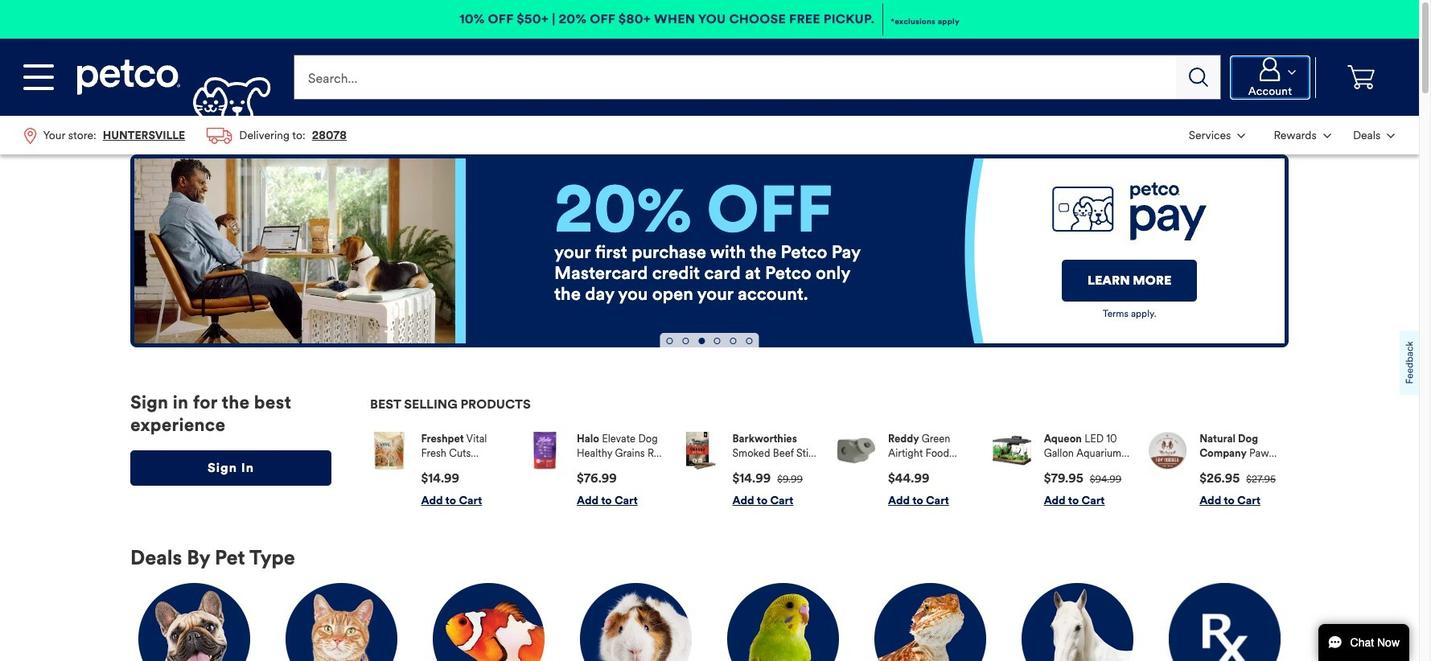 Task type: describe. For each thing, give the bounding box(es) containing it.
small pet deals image
[[580, 583, 692, 661]]

fish deals image
[[433, 583, 545, 661]]

search image
[[1189, 68, 1208, 87]]

dog deals image
[[138, 583, 250, 661]]

farm and feed deals image
[[1022, 583, 1134, 661]]



Task type: locate. For each thing, give the bounding box(es) containing it.
list
[[13, 116, 358, 155], [1178, 116, 1406, 155], [370, 419, 1289, 521]]

5 list item from the left
[[993, 432, 1133, 508]]

Search search field
[[294, 55, 1176, 100]]

cat deals image
[[286, 583, 397, 661]]

2 list item from the left
[[526, 432, 666, 508]]

pet pharmacy image
[[1169, 583, 1281, 661]]

bird deals image
[[727, 583, 839, 661]]

6 list item from the left
[[1149, 432, 1289, 508]]

3 list item from the left
[[681, 432, 822, 508]]

1 list item from the left
[[370, 432, 510, 508]]

reptile deals image
[[874, 583, 986, 661]]

list item
[[370, 432, 510, 508], [526, 432, 666, 508], [681, 432, 822, 508], [837, 432, 977, 508], [993, 432, 1133, 508], [1149, 432, 1289, 508]]

4 list item from the left
[[837, 432, 977, 508]]



Task type: vqa. For each thing, say whether or not it's contained in the screenshot.
you
no



